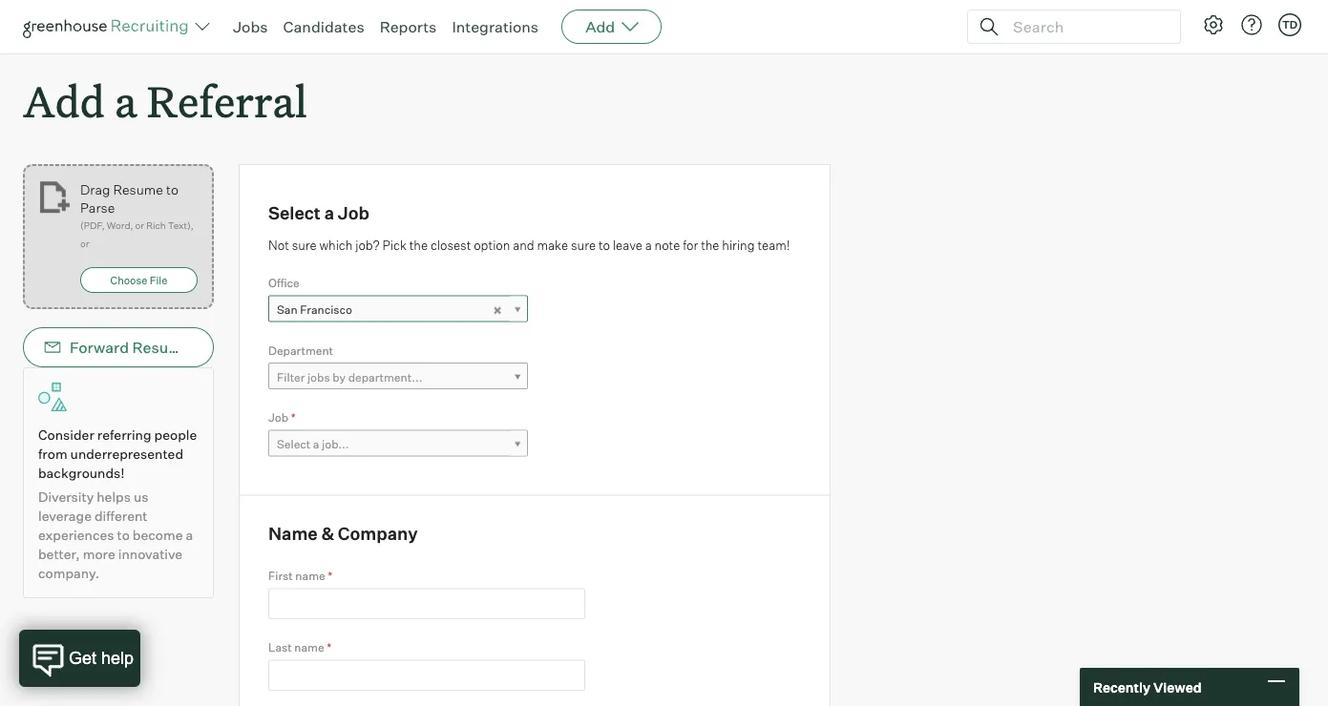 Task type: vqa. For each thing, say whether or not it's contained in the screenshot.
rightmost add
yes



Task type: locate. For each thing, give the bounding box(es) containing it.
choose
[[110, 274, 147, 287]]

add inside add popup button
[[585, 17, 615, 36]]

0 vertical spatial name
[[295, 569, 325, 584]]

td button
[[1275, 10, 1305, 40]]

email
[[218, 338, 258, 357]]

job up job? in the top of the page
[[338, 202, 369, 224]]

resume up rich
[[113, 181, 163, 198]]

* down the &
[[328, 569, 333, 584]]

jobs
[[307, 370, 330, 385]]

1 vertical spatial select
[[277, 438, 311, 452]]

1 vertical spatial name
[[294, 641, 324, 655]]

0 horizontal spatial job
[[268, 411, 289, 425]]

1 vertical spatial add
[[23, 73, 105, 129]]

sure
[[292, 238, 317, 253], [571, 238, 596, 253]]

2 vertical spatial *
[[327, 641, 332, 655]]

via
[[194, 338, 215, 357]]

different
[[95, 508, 148, 525]]

name & company
[[268, 523, 418, 545]]

or
[[135, 220, 144, 232], [80, 238, 89, 250]]

Search text field
[[1008, 13, 1163, 41]]

0 horizontal spatial the
[[409, 238, 428, 253]]

1 horizontal spatial to
[[166, 181, 179, 198]]

candidates
[[283, 17, 364, 36]]

underrepresented
[[70, 446, 183, 463]]

a for referral
[[115, 73, 137, 129]]

td button
[[1279, 13, 1302, 36]]

select
[[268, 202, 321, 224], [277, 438, 311, 452]]

more
[[83, 546, 115, 563]]

1 vertical spatial *
[[328, 569, 333, 584]]

referral
[[147, 73, 307, 129]]

sure right not
[[292, 238, 317, 253]]

from
[[38, 446, 67, 463]]

resume
[[113, 181, 163, 198], [132, 338, 191, 357]]

department
[[268, 343, 333, 358]]

name right last
[[294, 641, 324, 655]]

add
[[585, 17, 615, 36], [23, 73, 105, 129]]

viewed
[[1153, 679, 1202, 696]]

to inside drag resume to parse (pdf, word, or rich text), or
[[166, 181, 179, 198]]

resume inside drag resume to parse (pdf, word, or rich text), or
[[113, 181, 163, 198]]

or left rich
[[135, 220, 144, 232]]

sure right make
[[571, 238, 596, 253]]

select for select a job
[[268, 202, 321, 224]]

helps
[[97, 489, 131, 506]]

a up which
[[324, 202, 334, 224]]

a for job...
[[313, 438, 319, 452]]

candidates link
[[283, 17, 364, 36]]

diversity
[[38, 489, 94, 506]]

add for add
[[585, 17, 615, 36]]

0 vertical spatial or
[[135, 220, 144, 232]]

to up text),
[[166, 181, 179, 198]]

forward resume via email button
[[23, 328, 258, 368]]

consider referring people from underrepresented backgrounds! diversity helps us leverage different experiences to become a better, more innovative company.
[[38, 427, 197, 582]]

1 horizontal spatial or
[[135, 220, 144, 232]]

add button
[[562, 10, 662, 44]]

leverage
[[38, 508, 92, 525]]

0 vertical spatial to
[[166, 181, 179, 198]]

a left job...
[[313, 438, 319, 452]]

a down greenhouse recruiting image
[[115, 73, 137, 129]]

not
[[268, 238, 289, 253]]

by
[[333, 370, 346, 385]]

the right pick
[[409, 238, 428, 253]]

None text field
[[268, 589, 585, 620], [268, 660, 585, 691], [268, 589, 585, 620], [268, 660, 585, 691]]

select for select a job...
[[277, 438, 311, 452]]

0 vertical spatial resume
[[113, 181, 163, 198]]

resume for drag
[[113, 181, 163, 198]]

(pdf,
[[80, 220, 105, 232]]

0 vertical spatial add
[[585, 17, 615, 36]]

0 horizontal spatial to
[[117, 527, 130, 544]]

reports
[[380, 17, 437, 36]]

1 horizontal spatial the
[[701, 238, 719, 253]]

1 horizontal spatial add
[[585, 17, 615, 36]]

job *
[[268, 411, 296, 425]]

1 vertical spatial job
[[268, 411, 289, 425]]

people
[[154, 427, 197, 444]]

a
[[115, 73, 137, 129], [324, 202, 334, 224], [645, 238, 652, 253], [313, 438, 319, 452], [186, 527, 193, 544]]

configure image
[[1202, 13, 1225, 36]]

first
[[268, 569, 293, 584]]

file
[[150, 274, 167, 287]]

consider
[[38, 427, 94, 444]]

resume left via
[[132, 338, 191, 357]]

0 horizontal spatial sure
[[292, 238, 317, 253]]

name for first
[[295, 569, 325, 584]]

parse
[[80, 199, 115, 216]]

integrations
[[452, 17, 539, 36]]

filter
[[277, 370, 305, 385]]

to left leave
[[599, 238, 610, 253]]

last name *
[[268, 641, 332, 655]]

job
[[338, 202, 369, 224], [268, 411, 289, 425]]

select down job *
[[277, 438, 311, 452]]

* right last
[[327, 641, 332, 655]]

a right "become"
[[186, 527, 193, 544]]

first name *
[[268, 569, 333, 584]]

which
[[319, 238, 353, 253]]

select up not
[[268, 202, 321, 224]]

the
[[409, 238, 428, 253], [701, 238, 719, 253]]

0 vertical spatial job
[[338, 202, 369, 224]]

1 vertical spatial resume
[[132, 338, 191, 357]]

to
[[166, 181, 179, 198], [599, 238, 610, 253], [117, 527, 130, 544]]

* up 'select a job...'
[[291, 411, 296, 425]]

job down filter
[[268, 411, 289, 425]]

*
[[291, 411, 296, 425], [328, 569, 333, 584], [327, 641, 332, 655]]

leave
[[613, 238, 643, 253]]

2 vertical spatial to
[[117, 527, 130, 544]]

0 horizontal spatial add
[[23, 73, 105, 129]]

0 vertical spatial select
[[268, 202, 321, 224]]

innovative
[[118, 546, 183, 563]]

text),
[[168, 220, 194, 232]]

san francisco link
[[268, 296, 528, 323]]

last
[[268, 641, 292, 655]]

or down (pdf, at the left of page
[[80, 238, 89, 250]]

team!
[[758, 238, 790, 253]]

name
[[295, 569, 325, 584], [294, 641, 324, 655]]

a for job
[[324, 202, 334, 224]]

company.
[[38, 565, 99, 582]]

resume inside button
[[132, 338, 191, 357]]

add for add a referral
[[23, 73, 105, 129]]

the right for
[[701, 238, 719, 253]]

1 vertical spatial or
[[80, 238, 89, 250]]

2 horizontal spatial to
[[599, 238, 610, 253]]

us
[[134, 489, 148, 506]]

jobs link
[[233, 17, 268, 36]]

job...
[[322, 438, 349, 452]]

name
[[268, 523, 318, 545]]

1 horizontal spatial sure
[[571, 238, 596, 253]]

1 the from the left
[[409, 238, 428, 253]]

0 vertical spatial *
[[291, 411, 296, 425]]

name right first
[[295, 569, 325, 584]]

a inside consider referring people from underrepresented backgrounds! diversity helps us leverage different experiences to become a better, more innovative company.
[[186, 527, 193, 544]]

better,
[[38, 546, 80, 563]]

to down different
[[117, 527, 130, 544]]

* for first name *
[[328, 569, 333, 584]]

0 horizontal spatial or
[[80, 238, 89, 250]]



Task type: describe. For each thing, give the bounding box(es) containing it.
recently
[[1093, 679, 1151, 696]]

and
[[513, 238, 534, 253]]

forward
[[70, 338, 129, 357]]

become
[[133, 527, 183, 544]]

san francisco
[[277, 303, 352, 317]]

resume for forward
[[132, 338, 191, 357]]

pick
[[382, 238, 407, 253]]

hiring
[[722, 238, 755, 253]]

francisco
[[300, 303, 352, 317]]

office
[[268, 276, 300, 290]]

to inside consider referring people from underrepresented backgrounds! diversity helps us leverage different experiences to become a better, more innovative company.
[[117, 527, 130, 544]]

jobs
[[233, 17, 268, 36]]

option
[[474, 238, 510, 253]]

job?
[[355, 238, 380, 253]]

rich
[[146, 220, 166, 232]]

closest
[[431, 238, 471, 253]]

name for last
[[294, 641, 324, 655]]

1 sure from the left
[[292, 238, 317, 253]]

1 horizontal spatial job
[[338, 202, 369, 224]]

department...
[[348, 370, 422, 385]]

recently viewed
[[1093, 679, 1202, 696]]

forward resume via email
[[70, 338, 258, 357]]

integrations link
[[452, 17, 539, 36]]

reports link
[[380, 17, 437, 36]]

greenhouse recruiting image
[[23, 15, 195, 38]]

* for last name *
[[327, 641, 332, 655]]

2 the from the left
[[701, 238, 719, 253]]

filter jobs by department...
[[277, 370, 422, 385]]

for
[[683, 238, 698, 253]]

1 vertical spatial to
[[599, 238, 610, 253]]

drag
[[80, 181, 110, 198]]

select a job...
[[277, 438, 349, 452]]

san
[[277, 303, 298, 317]]

referring
[[97, 427, 151, 444]]

not sure which job? pick the closest option and make sure to leave a note for the hiring team!
[[268, 238, 790, 253]]

filter jobs by department... link
[[268, 363, 528, 391]]

2 sure from the left
[[571, 238, 596, 253]]

make
[[537, 238, 568, 253]]

add a referral
[[23, 73, 307, 129]]

drag resume to parse (pdf, word, or rich text), or
[[80, 181, 194, 250]]

word,
[[107, 220, 133, 232]]

select a job... link
[[268, 430, 528, 458]]

note
[[655, 238, 680, 253]]

select a job
[[268, 202, 369, 224]]

choose file
[[110, 274, 167, 287]]

&
[[321, 523, 334, 545]]

backgrounds!
[[38, 465, 125, 482]]

td
[[1282, 18, 1298, 31]]

experiences
[[38, 527, 114, 544]]

a left note
[[645, 238, 652, 253]]

company
[[338, 523, 418, 545]]



